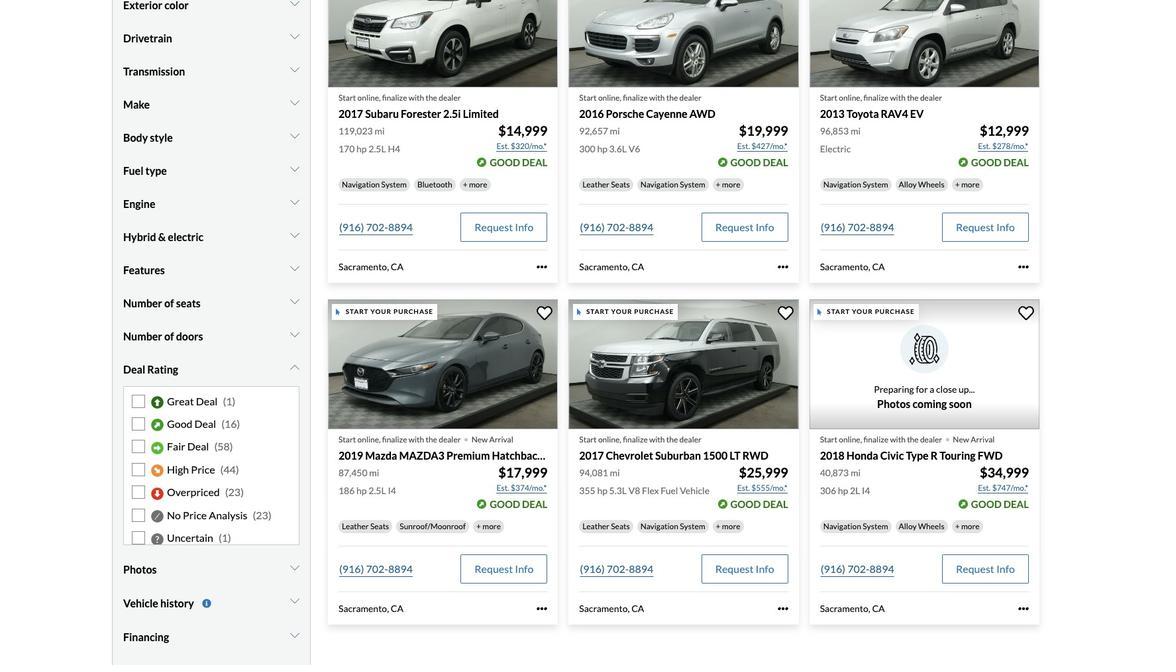 Task type: locate. For each thing, give the bounding box(es) containing it.
mi up 5.3l at the bottom right of the page
[[610, 467, 620, 478]]

the inside start online, finalize with the dealer · new arrival 2018 honda civic type r touring fwd
[[907, 435, 919, 445]]

good deal down est. $747/mo.* button
[[972, 498, 1029, 510]]

7 chevron down image from the top
[[290, 263, 300, 273]]

chevron down image for financing
[[290, 630, 300, 641]]

1 of from the top
[[164, 297, 174, 309]]

1 · from the left
[[464, 426, 469, 450]]

$747/mo.*
[[993, 483, 1029, 493]]

online, inside start online, finalize with the dealer 2017 subaru forester 2.5i limited
[[358, 92, 381, 102]]

silver 2016 porsche cayenne awd suv / crossover all-wheel drive 8-speed automatic image
[[569, 0, 799, 87]]

0 vertical spatial of
[[164, 297, 174, 309]]

3 chevron down image from the top
[[290, 97, 300, 108]]

leather seats down 5.3l at the bottom right of the page
[[583, 522, 630, 531]]

leather seats
[[583, 179, 630, 189], [342, 522, 389, 531], [583, 522, 630, 531]]

deal down $747/mo.*
[[1004, 498, 1029, 510]]

dealer inside start online, finalize with the dealer 2017 subaru forester 2.5i limited
[[439, 92, 461, 102]]

chevron down image for hybrid & electric
[[290, 230, 300, 240]]

dealer inside "start online, finalize with the dealer 2016 porsche cayenne awd"
[[680, 92, 702, 102]]

finalize up chevrolet in the bottom right of the page
[[623, 435, 648, 445]]

0 vertical spatial fuel
[[123, 164, 143, 177]]

2017 inside start online, finalize with the dealer 2017 subaru forester 2.5i limited
[[339, 107, 363, 120]]

hp right 186 on the bottom of page
[[357, 485, 367, 496]]

fuel
[[123, 164, 143, 177], [661, 485, 678, 496]]

chevron down image inside body style dropdown button
[[290, 130, 300, 141]]

2 2.5l from the top
[[369, 485, 386, 496]]

+ more down "est. $555/mo.*" button
[[716, 522, 741, 531]]

good deal
[[490, 156, 548, 168], [731, 156, 789, 168], [972, 156, 1029, 168], [490, 498, 548, 510], [731, 498, 789, 510], [972, 498, 1029, 510]]

chevron down image inside 'transmission' dropdown button
[[290, 64, 300, 75]]

request info for $25,999
[[716, 563, 775, 575]]

0 horizontal spatial vehicle
[[123, 597, 158, 610]]

black 2017 chevrolet suburban 1500 lt rwd suv / crossover 4x2 6-speed automatic overdrive image
[[569, 300, 799, 429]]

0 horizontal spatial purchase
[[394, 308, 433, 316]]

+ more for $25,999
[[716, 522, 741, 531]]

new
[[472, 435, 488, 445], [953, 435, 970, 445]]

arrival up hatchback
[[490, 435, 514, 445]]

request for $14,999
[[475, 221, 513, 233]]

mi inside the 40,873 mi 306 hp 2l i4
[[851, 467, 861, 478]]

ellipsis h image for 2016
[[778, 262, 789, 272]]

dealer inside start online, finalize with the dealer 2013 toyota rav4 ev
[[921, 92, 943, 102]]

number for number of seats
[[123, 297, 162, 309]]

1 wheels from the top
[[919, 179, 945, 189]]

2 arrival from the left
[[971, 435, 995, 445]]

(23) down (44)
[[225, 486, 244, 499]]

deal inside deal rating dropdown button
[[123, 363, 145, 376]]

online, up 'mazda'
[[358, 435, 381, 445]]

est. down $12,999
[[978, 141, 991, 151]]

the inside "start online, finalize with the dealer 2016 porsche cayenne awd"
[[667, 92, 678, 102]]

ev
[[911, 107, 924, 120]]

great
[[167, 395, 194, 407]]

dealer for $25,999
[[680, 435, 702, 445]]

of left doors
[[164, 330, 174, 342]]

arrival inside start online, finalize with the dealer · new arrival 2019 mazda mazda3 premium hatchback awd
[[490, 435, 514, 445]]

mi up '2l'
[[851, 467, 861, 478]]

mi down 'mazda'
[[369, 467, 379, 478]]

(1)
[[223, 395, 235, 407], [219, 532, 231, 544]]

deal for $34,999
[[1004, 498, 1029, 510]]

alloy wheels for 2013
[[899, 179, 945, 189]]

2 horizontal spatial ellipsis h image
[[1019, 262, 1029, 272]]

1 chevron down image from the top
[[290, 31, 300, 41]]

mi
[[375, 125, 385, 136], [610, 125, 620, 136], [851, 125, 861, 136], [369, 467, 379, 478], [610, 467, 620, 478], [851, 467, 861, 478]]

2 horizontal spatial ellipsis h image
[[1019, 604, 1029, 614]]

mi up 3.6l
[[610, 125, 620, 136]]

1 horizontal spatial vehicle
[[680, 485, 710, 496]]

deal rating button
[[123, 353, 300, 386]]

1 mouse pointer image from the left
[[336, 309, 340, 315]]

good deal down "est. $555/mo.*" button
[[731, 498, 789, 510]]

chevrolet
[[606, 449, 653, 462]]

request info button for $12,999
[[942, 213, 1029, 242]]

toyota
[[847, 107, 879, 120]]

more down "est. $555/mo.*" button
[[722, 522, 741, 531]]

with up cayenne
[[650, 92, 665, 102]]

request info for $34,999
[[956, 563, 1015, 575]]

$320/mo.*
[[511, 141, 547, 151]]

sacramento, for $25,999
[[580, 603, 630, 614]]

4 chevron down image from the top
[[290, 163, 300, 174]]

online, up chevrolet in the bottom right of the page
[[598, 435, 622, 445]]

est. inside $14,999 est. $320/mo.*
[[497, 141, 510, 151]]

online, inside "start online, finalize with the dealer 2016 porsche cayenne awd"
[[598, 92, 622, 102]]

est. down $19,999
[[738, 141, 750, 151]]

good down est. $747/mo.* button
[[972, 498, 1002, 510]]

request for $25,999
[[716, 563, 754, 575]]

dealer up 'premium'
[[439, 435, 461, 445]]

online, up subaru
[[358, 92, 381, 102]]

good deal for $19,999
[[731, 156, 789, 168]]

vehicle history button
[[123, 586, 300, 621]]

deal down $374/mo.* in the left bottom of the page
[[522, 498, 548, 510]]

0 vertical spatial alloy
[[899, 179, 917, 189]]

0 horizontal spatial 2017
[[339, 107, 363, 120]]

0 vertical spatial 2.5l
[[369, 143, 386, 154]]

vehicle history
[[123, 597, 194, 610]]

good deal down est. $320/mo.* button on the left
[[490, 156, 548, 168]]

mi down subaru
[[375, 125, 385, 136]]

request for $12,999
[[956, 221, 995, 233]]

alloy wheels for ·
[[899, 522, 945, 531]]

2.5l
[[369, 143, 386, 154], [369, 485, 386, 496]]

type
[[906, 449, 929, 462]]

uncertain (1)
[[167, 532, 231, 544]]

start inside start online, finalize with the dealer · new arrival 2018 honda civic type r touring fwd
[[820, 435, 838, 445]]

4 chevron down image from the top
[[290, 362, 300, 373]]

start inside start online, finalize with the dealer 2017 subaru forester 2.5i limited
[[339, 92, 356, 102]]

online,
[[358, 92, 381, 102], [598, 92, 622, 102], [839, 92, 862, 102], [358, 435, 381, 445], [598, 435, 622, 445], [839, 435, 862, 445]]

1 vertical spatial awd
[[545, 449, 571, 462]]

(916) 702-8894 for $34,999
[[821, 563, 895, 575]]

mi down toyota
[[851, 125, 861, 136]]

0 horizontal spatial i4
[[388, 485, 396, 496]]

more down est. $374/mo.* button
[[483, 522, 501, 531]]

deal rating
[[123, 363, 178, 376]]

finalize up toyota
[[864, 92, 889, 102]]

chevron down image inside the make dropdown button
[[290, 97, 300, 108]]

deal
[[123, 363, 145, 376], [196, 395, 218, 407], [195, 418, 216, 430], [187, 440, 209, 453]]

the inside start online, finalize with the dealer · new arrival 2019 mazda mazda3 premium hatchback awd
[[426, 435, 437, 445]]

$19,999 est. $427/mo.*
[[738, 122, 789, 151]]

wheels for ·
[[919, 522, 945, 531]]

request for $34,999
[[956, 563, 995, 575]]

chevron down image inside engine dropdown button
[[290, 197, 300, 207]]

more right bluetooth
[[469, 179, 488, 189]]

dealer up cayenne
[[680, 92, 702, 102]]

hp inside 92,657 mi 300 hp 3.6l v6
[[597, 143, 608, 154]]

0 vertical spatial (1)
[[223, 395, 235, 407]]

history
[[160, 597, 194, 610]]

1 horizontal spatial awd
[[690, 107, 716, 120]]

vehicle down suburban
[[680, 485, 710, 496]]

leather down 355
[[583, 522, 610, 531]]

(916) 702-8894 for $12,999
[[821, 221, 895, 233]]

0 horizontal spatial ellipsis h image
[[537, 262, 548, 272]]

sacramento, ca
[[339, 261, 404, 272], [580, 261, 644, 272], [820, 261, 885, 272], [339, 603, 404, 614], [580, 603, 644, 614], [820, 603, 885, 614]]

sacramento, for $14,999
[[339, 261, 389, 272]]

the up suburban
[[667, 435, 678, 445]]

3 your from the left
[[852, 308, 873, 316]]

finalize inside 'start online, finalize with the dealer 2017 chevrolet suburban 1500 lt rwd'
[[623, 435, 648, 445]]

start online, finalize with the dealer 2017 subaru forester 2.5i limited
[[339, 92, 499, 120]]

1 horizontal spatial start your purchase
[[587, 308, 674, 316]]

of for seats
[[164, 297, 174, 309]]

with up forester
[[409, 92, 424, 102]]

drivetrain
[[123, 32, 172, 44]]

10 chevron down image from the top
[[290, 630, 300, 641]]

est. inside $19,999 est. $427/mo.*
[[738, 141, 750, 151]]

+ more down est. $278/mo.* button
[[956, 179, 980, 189]]

chevron down image for drivetrain
[[290, 31, 300, 41]]

(916) 702-8894 for $25,999
[[580, 563, 654, 575]]

1 vertical spatial price
[[183, 509, 207, 521]]

start for $12,999
[[820, 92, 838, 102]]

with for $34,999
[[890, 435, 906, 445]]

170
[[339, 143, 355, 154]]

1 start your purchase from the left
[[346, 308, 433, 316]]

est. inside the $17,999 est. $374/mo.*
[[497, 483, 510, 493]]

deal down $320/mo.*
[[522, 156, 548, 168]]

1 number from the top
[[123, 297, 162, 309]]

2 i4 from the left
[[862, 485, 871, 496]]

(916) 702-8894
[[339, 221, 413, 233], [580, 221, 654, 233], [821, 221, 895, 233], [339, 563, 413, 575], [580, 563, 654, 575], [821, 563, 895, 575]]

2017 inside 'start online, finalize with the dealer 2017 chevrolet suburban 1500 lt rwd'
[[580, 449, 604, 462]]

start online, finalize with the dealer · new arrival 2018 honda civic type r touring fwd
[[820, 426, 1003, 462]]

2.5l left h4
[[369, 143, 386, 154]]

number for number of doors
[[123, 330, 162, 342]]

sacramento, ca for $17,999
[[339, 603, 404, 614]]

r
[[931, 449, 938, 462]]

1 vertical spatial number
[[123, 330, 162, 342]]

seats down 87,450 mi 186 hp 2.5l i4
[[370, 522, 389, 531]]

fair
[[167, 440, 185, 453]]

navigation system for 2017
[[342, 179, 407, 189]]

mi for $25,999
[[610, 467, 620, 478]]

2 horizontal spatial purchase
[[875, 308, 915, 316]]

0 vertical spatial vehicle
[[680, 485, 710, 496]]

est. down $14,999
[[497, 141, 510, 151]]

good
[[490, 156, 520, 168], [731, 156, 761, 168], [972, 156, 1002, 168], [490, 498, 520, 510], [731, 498, 761, 510], [972, 498, 1002, 510]]

0 horizontal spatial ·
[[464, 426, 469, 450]]

vehicle
[[680, 485, 710, 496], [123, 597, 158, 610]]

the up ev
[[907, 92, 919, 102]]

1 vertical spatial of
[[164, 330, 174, 342]]

chevron down image inside 'number of doors' dropdown button
[[290, 329, 300, 340]]

doors
[[176, 330, 203, 342]]

· inside start online, finalize with the dealer · new arrival 2018 honda civic type r touring fwd
[[945, 426, 951, 450]]

hp left '2l'
[[838, 485, 849, 496]]

of left seats
[[164, 297, 174, 309]]

2.5l right 186 on the bottom of page
[[369, 485, 386, 496]]

finalize inside start online, finalize with the dealer · new arrival 2019 mazda mazda3 premium hatchback awd
[[382, 435, 407, 445]]

arrival up fwd
[[971, 435, 995, 445]]

2 of from the top
[[164, 330, 174, 342]]

· right the mazda3
[[464, 426, 469, 450]]

2.5l inside 87,450 mi 186 hp 2.5l i4
[[369, 485, 386, 496]]

0 vertical spatial 2017
[[339, 107, 363, 120]]

price for no
[[183, 509, 207, 521]]

online, for $19,999
[[598, 92, 622, 102]]

(1) down analysis
[[219, 532, 231, 544]]

1 alloy wheels from the top
[[899, 179, 945, 189]]

number inside 'number of doors' dropdown button
[[123, 330, 162, 342]]

transmission button
[[123, 55, 300, 88]]

the up the mazda3
[[426, 435, 437, 445]]

3 start your purchase from the left
[[827, 308, 915, 316]]

good deal (16)
[[167, 418, 240, 430]]

deal right the fair
[[187, 440, 209, 453]]

the inside start online, finalize with the dealer 2017 subaru forester 2.5i limited
[[426, 92, 437, 102]]

mi inside 92,657 mi 300 hp 3.6l v6
[[610, 125, 620, 136]]

dealer up ev
[[921, 92, 943, 102]]

·
[[464, 426, 469, 450], [945, 426, 951, 450]]

0 vertical spatial alloy wheels
[[899, 179, 945, 189]]

1 horizontal spatial 2017
[[580, 449, 604, 462]]

finalize up 'mazda'
[[382, 435, 407, 445]]

0 horizontal spatial ellipsis h image
[[537, 604, 548, 614]]

good down est. $427/mo.* button
[[731, 156, 761, 168]]

leather seats for 2017
[[583, 522, 630, 531]]

2 number from the top
[[123, 330, 162, 342]]

3 mouse pointer image from the left
[[818, 309, 822, 315]]

info for $14,999
[[515, 221, 534, 233]]

finalize inside "start online, finalize with the dealer 2016 porsche cayenne awd"
[[623, 92, 648, 102]]

0 horizontal spatial fuel
[[123, 164, 143, 177]]

with inside start online, finalize with the dealer · new arrival 2019 mazda mazda3 premium hatchback awd
[[409, 435, 424, 445]]

$12,999 est. $278/mo.*
[[978, 122, 1029, 151]]

1 vertical spatial alloy
[[899, 522, 917, 531]]

0 vertical spatial wheels
[[919, 179, 945, 189]]

new inside start online, finalize with the dealer · new arrival 2018 honda civic type r touring fwd
[[953, 435, 970, 445]]

leather seats down 3.6l
[[583, 179, 630, 189]]

number inside number of seats dropdown button
[[123, 297, 162, 309]]

0 vertical spatial awd
[[690, 107, 716, 120]]

1 i4 from the left
[[388, 485, 396, 496]]

+ for $34,999
[[956, 522, 960, 531]]

chevron down image inside 'fuel type' dropdown button
[[290, 163, 300, 174]]

0 vertical spatial number
[[123, 297, 162, 309]]

0 horizontal spatial your
[[371, 308, 392, 316]]

2 · from the left
[[945, 426, 951, 450]]

with up suburban
[[650, 435, 665, 445]]

deal for great deal
[[196, 395, 218, 407]]

financing
[[123, 631, 169, 644]]

1 horizontal spatial new
[[953, 435, 970, 445]]

ellipsis h image
[[778, 262, 789, 272], [1019, 262, 1029, 272], [537, 604, 548, 614]]

1 chevron down image from the top
[[290, 0, 300, 8]]

hp inside 119,023 mi 170 hp 2.5l h4
[[357, 143, 367, 154]]

price up overpriced (23)
[[191, 463, 215, 476]]

start online, finalize with the dealer 2017 chevrolet suburban 1500 lt rwd
[[580, 435, 769, 462]]

sacramento, for $12,999
[[820, 261, 871, 272]]

702- for $19,999
[[607, 221, 629, 233]]

the inside 'start online, finalize with the dealer 2017 chevrolet suburban 1500 lt rwd'
[[667, 435, 678, 445]]

2 chevron down image from the top
[[290, 130, 300, 141]]

good for $17,999
[[490, 498, 520, 510]]

i4 inside 87,450 mi 186 hp 2.5l i4
[[388, 485, 396, 496]]

awd inside start online, finalize with the dealer · new arrival 2019 mazda mazda3 premium hatchback awd
[[545, 449, 571, 462]]

8894 for $14,999
[[388, 221, 413, 233]]

alloy wheels
[[899, 179, 945, 189], [899, 522, 945, 531]]

deal down great deal (1)
[[195, 418, 216, 430]]

2 your from the left
[[611, 308, 633, 316]]

mi inside 94,081 mi 355 hp 5.3l v8 flex fuel vehicle
[[610, 467, 620, 478]]

finalize inside start online, finalize with the dealer 2017 subaru forester 2.5i limited
[[382, 92, 407, 102]]

good down est. $320/mo.* button on the left
[[490, 156, 520, 168]]

est. inside $34,999 est. $747/mo.*
[[978, 483, 991, 493]]

cayenne
[[646, 107, 688, 120]]

0 horizontal spatial mouse pointer image
[[336, 309, 340, 315]]

the for $25,999
[[667, 435, 678, 445]]

with inside start online, finalize with the dealer 2017 subaru forester 2.5i limited
[[409, 92, 424, 102]]

mi inside 119,023 mi 170 hp 2.5l h4
[[375, 125, 385, 136]]

dealer for $19,999
[[680, 92, 702, 102]]

2 horizontal spatial start your purchase
[[827, 308, 915, 316]]

chevron down image for rating
[[290, 362, 300, 373]]

more down est. $747/mo.* button
[[962, 522, 980, 531]]

1 vertical spatial vehicle
[[123, 597, 158, 610]]

1 horizontal spatial purchase
[[634, 308, 674, 316]]

the for $17,999
[[426, 435, 437, 445]]

dealer inside start online, finalize with the dealer · new arrival 2019 mazda mazda3 premium hatchback awd
[[439, 435, 461, 445]]

est. inside '$12,999 est. $278/mo.*'
[[978, 141, 991, 151]]

+ more right bluetooth
[[463, 179, 488, 189]]

deal for $19,999
[[763, 156, 789, 168]]

1 new from the left
[[472, 435, 488, 445]]

start inside start online, finalize with the dealer 2013 toyota rav4 ev
[[820, 92, 838, 102]]

chevron down image inside number of seats dropdown button
[[290, 296, 300, 307]]

hp inside 87,450 mi 186 hp 2.5l i4
[[357, 485, 367, 496]]

hp right 300
[[597, 143, 608, 154]]

3.6l
[[610, 143, 627, 154]]

5 chevron down image from the top
[[290, 562, 300, 573]]

3 chevron down image from the top
[[290, 329, 300, 340]]

finalize up porsche
[[623, 92, 648, 102]]

2 alloy from the top
[[899, 522, 917, 531]]

mi inside 96,853 mi electric
[[851, 125, 861, 136]]

with up rav4
[[890, 92, 906, 102]]

i4 inside the 40,873 mi 306 hp 2l i4
[[862, 485, 871, 496]]

price
[[191, 463, 215, 476], [183, 509, 207, 521]]

start your purchase for $34,999
[[827, 308, 915, 316]]

dealer up suburban
[[680, 435, 702, 445]]

sacramento, ca for $12,999
[[820, 261, 885, 272]]

arrival inside start online, finalize with the dealer · new arrival 2018 honda civic type r touring fwd
[[971, 435, 995, 445]]

hp inside 94,081 mi 355 hp 5.3l v8 flex fuel vehicle
[[597, 485, 608, 496]]

8 chevron down image from the top
[[290, 296, 300, 307]]

3 purchase from the left
[[875, 308, 915, 316]]

chevron down image
[[290, 0, 300, 8], [290, 130, 300, 141], [290, 329, 300, 340], [290, 362, 300, 373], [290, 562, 300, 573]]

1 horizontal spatial ellipsis h image
[[778, 604, 789, 614]]

engine button
[[123, 187, 300, 220]]

rating
[[147, 363, 178, 376]]

(916)
[[339, 221, 364, 233], [580, 221, 605, 233], [821, 221, 846, 233], [339, 563, 364, 575], [580, 563, 605, 575], [821, 563, 846, 575]]

flex
[[642, 485, 659, 496]]

online, up honda
[[839, 435, 862, 445]]

(916) 702-8894 button for $34,999
[[820, 555, 895, 584]]

1 vertical spatial alloy wheels
[[899, 522, 945, 531]]

vehicle down the photos
[[123, 597, 158, 610]]

your
[[371, 308, 392, 316], [611, 308, 633, 316], [852, 308, 873, 316]]

with inside "start online, finalize with the dealer 2016 porsche cayenne awd"
[[650, 92, 665, 102]]

finalize up subaru
[[382, 92, 407, 102]]

system for 2017
[[382, 179, 407, 189]]

hp for $17,999
[[357, 485, 367, 496]]

deal left rating
[[123, 363, 145, 376]]

new up 'premium'
[[472, 435, 488, 445]]

(1) up (16)
[[223, 395, 235, 407]]

deal up good deal (16)
[[196, 395, 218, 407]]

with inside start online, finalize with the dealer 2013 toyota rav4 ev
[[890, 92, 906, 102]]

good deal down est. $278/mo.* button
[[972, 156, 1029, 168]]

start your purchase
[[346, 308, 433, 316], [587, 308, 674, 316], [827, 308, 915, 316]]

0 horizontal spatial start your purchase
[[346, 308, 433, 316]]

hp
[[357, 143, 367, 154], [597, 143, 608, 154], [357, 485, 367, 496], [597, 485, 608, 496], [838, 485, 849, 496]]

deal down $555/mo.*
[[763, 498, 789, 510]]

2 start your purchase from the left
[[587, 308, 674, 316]]

leather seats down 186 on the bottom of page
[[342, 522, 389, 531]]

finalize for $19,999
[[623, 92, 648, 102]]

1 horizontal spatial ellipsis h image
[[778, 262, 789, 272]]

fair deal (58)
[[167, 440, 233, 453]]

ca for $12,999
[[873, 261, 885, 272]]

awd right cayenne
[[690, 107, 716, 120]]

+ more for $19,999
[[716, 179, 741, 189]]

1 2.5l from the top
[[369, 143, 386, 154]]

good deal for $25,999
[[731, 498, 789, 510]]

ellipsis h image
[[537, 262, 548, 272], [778, 604, 789, 614], [1019, 604, 1029, 614]]

good deal down est. $427/mo.* button
[[731, 156, 789, 168]]

1 horizontal spatial i4
[[862, 485, 871, 496]]

start inside start online, finalize with the dealer · new arrival 2019 mazda mazda3 premium hatchback awd
[[339, 435, 356, 445]]

2.5l inside 119,023 mi 170 hp 2.5l h4
[[369, 143, 386, 154]]

more for $14,999
[[469, 179, 488, 189]]

0 horizontal spatial arrival
[[490, 435, 514, 445]]

est. down $34,999
[[978, 483, 991, 493]]

dealer inside start online, finalize with the dealer · new arrival 2018 honda civic type r touring fwd
[[921, 435, 943, 445]]

online, inside 'start online, finalize with the dealer 2017 chevrolet suburban 1500 lt rwd'
[[598, 435, 622, 445]]

hybrid & electric
[[123, 230, 204, 243]]

1 vertical spatial fuel
[[661, 485, 678, 496]]

i4
[[388, 485, 396, 496], [862, 485, 871, 496]]

number down features
[[123, 297, 162, 309]]

+ more down est. $427/mo.* button
[[716, 179, 741, 189]]

dealer inside 'start online, finalize with the dealer 2017 chevrolet suburban 1500 lt rwd'
[[680, 435, 702, 445]]

hp right 170 on the left of page
[[357, 143, 367, 154]]

online, inside start online, finalize with the dealer · new arrival 2019 mazda mazda3 premium hatchback awd
[[358, 435, 381, 445]]

finalize up honda
[[864, 435, 889, 445]]

(916) for $25,999
[[580, 563, 605, 575]]

chevron down image for make
[[290, 97, 300, 108]]

navigation
[[342, 179, 380, 189], [641, 179, 679, 189], [824, 179, 862, 189], [641, 522, 679, 531], [824, 522, 862, 531]]

seats down 5.3l at the bottom right of the page
[[611, 522, 630, 531]]

2 chevron down image from the top
[[290, 64, 300, 75]]

online, inside start online, finalize with the dealer · new arrival 2018 honda civic type r touring fwd
[[839, 435, 862, 445]]

chevron down image for number of seats
[[290, 296, 300, 307]]

0 horizontal spatial new
[[472, 435, 488, 445]]

the up type
[[907, 435, 919, 445]]

dealer up 2.5i
[[439, 92, 461, 102]]

87,450 mi 186 hp 2.5l i4
[[339, 467, 396, 496]]

leather down 186 on the bottom of page
[[342, 522, 369, 531]]

2 new from the left
[[953, 435, 970, 445]]

start
[[339, 92, 356, 102], [580, 92, 597, 102], [820, 92, 838, 102], [346, 308, 369, 316], [587, 308, 610, 316], [827, 308, 850, 316], [339, 435, 356, 445], [580, 435, 597, 445], [820, 435, 838, 445]]

mouse pointer image
[[336, 309, 340, 315], [577, 309, 581, 315], [818, 309, 822, 315]]

with inside start online, finalize with the dealer · new arrival 2018 honda civic type r touring fwd
[[890, 435, 906, 445]]

the for $14,999
[[426, 92, 437, 102]]

i4 down 'mazda'
[[388, 485, 396, 496]]

0 vertical spatial price
[[191, 463, 215, 476]]

number up deal rating
[[123, 330, 162, 342]]

awd
[[690, 107, 716, 120], [545, 449, 571, 462]]

analysis
[[209, 509, 248, 521]]

chevron down image
[[290, 31, 300, 41], [290, 64, 300, 75], [290, 97, 300, 108], [290, 163, 300, 174], [290, 197, 300, 207], [290, 230, 300, 240], [290, 263, 300, 273], [290, 296, 300, 307], [290, 596, 300, 606], [290, 630, 300, 641]]

est. inside $25,999 est. $555/mo.*
[[738, 483, 750, 493]]

with up the mazda3
[[409, 435, 424, 445]]

87,450
[[339, 467, 368, 478]]

finalize inside start online, finalize with the dealer 2013 toyota rav4 ev
[[864, 92, 889, 102]]

(23) right analysis
[[253, 509, 272, 521]]

chevron down image inside financing dropdown button
[[290, 630, 300, 641]]

2 purchase from the left
[[634, 308, 674, 316]]

purchase
[[394, 308, 433, 316], [634, 308, 674, 316], [875, 308, 915, 316]]

fuel right flex
[[661, 485, 678, 496]]

deal down the $427/mo.*
[[763, 156, 789, 168]]

leather for ·
[[342, 522, 369, 531]]

2 mouse pointer image from the left
[[577, 309, 581, 315]]

ellipsis h image for 2013
[[1019, 262, 1029, 272]]

fuel inside 94,081 mi 355 hp 5.3l v8 flex fuel vehicle
[[661, 485, 678, 496]]

chevron down image inside deal rating dropdown button
[[290, 362, 300, 373]]

fuel left type
[[123, 164, 143, 177]]

online, inside start online, finalize with the dealer 2013 toyota rav4 ev
[[839, 92, 862, 102]]

chevron down image inside drivetrain dropdown button
[[290, 31, 300, 41]]

+ for $12,999
[[956, 179, 960, 189]]

(916) 702-8894 button for $25,999
[[580, 555, 654, 584]]

good down est. $278/mo.* button
[[972, 156, 1002, 168]]

1 alloy from the top
[[899, 179, 917, 189]]

more
[[469, 179, 488, 189], [722, 179, 741, 189], [962, 179, 980, 189], [483, 522, 501, 531], [722, 522, 741, 531], [962, 522, 980, 531]]

1 arrival from the left
[[490, 435, 514, 445]]

6 chevron down image from the top
[[290, 230, 300, 240]]

1 vertical spatial (23)
[[253, 509, 272, 521]]

info
[[515, 221, 534, 233], [756, 221, 775, 233], [997, 221, 1015, 233], [515, 563, 534, 575], [756, 563, 775, 575], [997, 563, 1015, 575]]

good deal down est. $374/mo.* button
[[490, 498, 548, 510]]

i4 right '2l'
[[862, 485, 871, 496]]

start inside "start online, finalize with the dealer 2016 porsche cayenne awd"
[[580, 92, 597, 102]]

est.
[[497, 141, 510, 151], [738, 141, 750, 151], [978, 141, 991, 151], [497, 483, 510, 493], [738, 483, 750, 493], [978, 483, 991, 493]]

(916) 702-8894 for $17,999
[[339, 563, 413, 575]]

1 your from the left
[[371, 308, 392, 316]]

1 vertical spatial 2017
[[580, 449, 604, 462]]

+ more for $14,999
[[463, 179, 488, 189]]

with inside 'start online, finalize with the dealer 2017 chevrolet suburban 1500 lt rwd'
[[650, 435, 665, 445]]

chevron down image for transmission
[[290, 64, 300, 75]]

$12,999
[[980, 122, 1029, 138]]

finalize inside start online, finalize with the dealer · new arrival 2018 honda civic type r touring fwd
[[864, 435, 889, 445]]

0 horizontal spatial awd
[[545, 449, 571, 462]]

forester
[[401, 107, 441, 120]]

1 horizontal spatial ·
[[945, 426, 951, 450]]

1 horizontal spatial your
[[611, 308, 633, 316]]

· inside start online, finalize with the dealer · new arrival 2019 mazda mazda3 premium hatchback awd
[[464, 426, 469, 450]]

new inside start online, finalize with the dealer · new arrival 2019 mazda mazda3 premium hatchback awd
[[472, 435, 488, 445]]

5 chevron down image from the top
[[290, 197, 300, 207]]

info for $17,999
[[515, 563, 534, 575]]

the inside start online, finalize with the dealer 2013 toyota rav4 ev
[[907, 92, 919, 102]]

the for $19,999
[[667, 92, 678, 102]]

chevron down image inside features "dropdown button"
[[290, 263, 300, 273]]

good for $34,999
[[972, 498, 1002, 510]]

1 horizontal spatial mouse pointer image
[[577, 309, 581, 315]]

est. down $17,999
[[497, 483, 510, 493]]

2 alloy wheels from the top
[[899, 522, 945, 531]]

awd up $17,999
[[545, 449, 571, 462]]

request
[[475, 221, 513, 233], [716, 221, 754, 233], [956, 221, 995, 233], [475, 563, 513, 575], [716, 563, 754, 575], [956, 563, 995, 575]]

chevron down image inside hybrid & electric dropdown button
[[290, 230, 300, 240]]

hp inside the 40,873 mi 306 hp 2l i4
[[838, 485, 849, 496]]

2 horizontal spatial your
[[852, 308, 873, 316]]

1 vertical spatial wheels
[[919, 522, 945, 531]]

0 vertical spatial (23)
[[225, 486, 244, 499]]

mi inside 87,450 mi 186 hp 2.5l i4
[[369, 467, 379, 478]]

dealer up r
[[921, 435, 943, 445]]

arrival
[[490, 435, 514, 445], [971, 435, 995, 445]]

2 wheels from the top
[[919, 522, 945, 531]]

the
[[426, 92, 437, 102], [667, 92, 678, 102], [907, 92, 919, 102], [426, 435, 437, 445], [667, 435, 678, 445], [907, 435, 919, 445]]

2017 up 119,023
[[339, 107, 363, 120]]

start for $25,999
[[580, 435, 597, 445]]

deal for good deal
[[195, 418, 216, 430]]

bluetooth
[[418, 179, 452, 189]]

1 horizontal spatial arrival
[[971, 435, 995, 445]]

mi for $34,999
[[851, 467, 861, 478]]

2 horizontal spatial mouse pointer image
[[818, 309, 822, 315]]

the for $12,999
[[907, 92, 919, 102]]

start inside 'start online, finalize with the dealer 2017 chevrolet suburban 1500 lt rwd'
[[580, 435, 597, 445]]

+ more down est. $747/mo.* button
[[956, 522, 980, 531]]

2019
[[339, 449, 363, 462]]

1 vertical spatial 2.5l
[[369, 485, 386, 496]]

number of doors button
[[123, 320, 300, 353]]

sacramento, ca for $14,999
[[339, 261, 404, 272]]

online, up porsche
[[598, 92, 622, 102]]

1 horizontal spatial (23)
[[253, 509, 272, 521]]

1 purchase from the left
[[394, 308, 433, 316]]

1 horizontal spatial fuel
[[661, 485, 678, 496]]

8894 for $25,999
[[629, 563, 654, 575]]

+ for $25,999
[[716, 522, 721, 531]]

request info
[[475, 221, 534, 233], [716, 221, 775, 233], [956, 221, 1015, 233], [475, 563, 534, 575], [716, 563, 775, 575], [956, 563, 1015, 575]]

make button
[[123, 88, 300, 121]]

40,873
[[820, 467, 849, 478]]



Task type: describe. For each thing, give the bounding box(es) containing it.
702- for $34,999
[[848, 563, 870, 575]]

drivetrain button
[[123, 22, 300, 55]]

request info for $12,999
[[956, 221, 1015, 233]]

body style
[[123, 131, 173, 144]]

$427/mo.*
[[752, 141, 788, 151]]

fuel type
[[123, 164, 167, 177]]

your for $17,999
[[371, 308, 392, 316]]

ellipsis h image for $34,999
[[1019, 604, 1029, 614]]

8894 for $17,999
[[388, 563, 413, 575]]

est. for $34,999
[[978, 483, 991, 493]]

$34,999
[[980, 465, 1029, 480]]

navigation for ·
[[824, 522, 862, 531]]

number of seats
[[123, 297, 201, 309]]

h4
[[388, 143, 400, 154]]

2.5i
[[443, 107, 461, 120]]

(916) for $34,999
[[821, 563, 846, 575]]

finalize for $25,999
[[623, 435, 648, 445]]

rwd
[[743, 449, 769, 462]]

$14,999
[[499, 122, 548, 138]]

+ more for $17,999
[[477, 522, 501, 531]]

leather seats for 2016
[[583, 179, 630, 189]]

subaru
[[365, 107, 399, 120]]

ca for $14,999
[[391, 261, 404, 272]]

est. $747/mo.* button
[[978, 482, 1029, 495]]

uncertain
[[167, 532, 213, 544]]

2l
[[850, 485, 860, 496]]

overpriced (23)
[[167, 486, 244, 499]]

alloy for 2013
[[899, 179, 917, 189]]

1 vertical spatial (1)
[[219, 532, 231, 544]]

more for $34,999
[[962, 522, 980, 531]]

hp for $19,999
[[597, 143, 608, 154]]

engine
[[123, 197, 155, 210]]

sacramento, ca for $19,999
[[580, 261, 644, 272]]

start your purchase for $17,999
[[346, 308, 433, 316]]

chevron down image for fuel type
[[290, 163, 300, 174]]

honda
[[847, 449, 879, 462]]

finalize for $17,999
[[382, 435, 407, 445]]

good deal for $14,999
[[490, 156, 548, 168]]

hatchback
[[492, 449, 543, 462]]

mi for $19,999
[[610, 125, 620, 136]]

chevron down image for features
[[290, 263, 300, 273]]

start online, finalize with the dealer · new arrival 2019 mazda mazda3 premium hatchback awd
[[339, 426, 571, 462]]

make
[[123, 98, 150, 110]]

hp for $25,999
[[597, 485, 608, 496]]

request info button for $14,999
[[461, 213, 548, 242]]

with for $12,999
[[890, 92, 906, 102]]

online, for $34,999
[[839, 435, 862, 445]]

with for $19,999
[[650, 92, 665, 102]]

v8
[[629, 485, 641, 496]]

2017 for $14,999
[[339, 107, 363, 120]]

355
[[580, 485, 596, 496]]

est. $320/mo.* button
[[496, 140, 548, 153]]

no
[[167, 509, 181, 521]]

new for $34,999
[[953, 435, 970, 445]]

(916) 702-8894 button for $14,999
[[339, 213, 414, 242]]

ca for $34,999
[[873, 603, 885, 614]]

96,853 mi electric
[[820, 125, 861, 154]]

request for $19,999
[[716, 221, 754, 233]]

request for $17,999
[[475, 563, 513, 575]]

great deal (1)
[[167, 395, 235, 407]]

+ for $14,999
[[463, 179, 468, 189]]

hybrid & electric button
[[123, 220, 300, 254]]

fuel inside 'fuel type' dropdown button
[[123, 164, 143, 177]]

vehicle inside 94,081 mi 355 hp 5.3l v8 flex fuel vehicle
[[680, 485, 710, 496]]

ellipsis h image for $14,999
[[537, 262, 548, 272]]

$555/mo.*
[[752, 483, 788, 493]]

1500
[[703, 449, 728, 462]]

chevron down image inside photos "dropdown button"
[[290, 562, 300, 573]]

features button
[[123, 254, 300, 287]]

8894 for $12,999
[[870, 221, 895, 233]]

(58)
[[214, 440, 233, 453]]

electric
[[820, 143, 851, 154]]

est. $374/mo.* button
[[496, 482, 548, 495]]

+ for $17,999
[[477, 522, 481, 531]]

view more image
[[202, 599, 211, 608]]

119,023
[[339, 125, 373, 136]]

high
[[167, 463, 189, 476]]

2013
[[820, 107, 845, 120]]

seats for 2016
[[611, 179, 630, 189]]

start your purchase for $25,999
[[587, 308, 674, 316]]

system for 2013
[[863, 179, 889, 189]]

$14,999 est. $320/mo.*
[[497, 122, 548, 151]]

&
[[158, 230, 166, 243]]

(916) 702-8894 button for $17,999
[[339, 555, 414, 584]]

with for $14,999
[[409, 92, 424, 102]]

high price (44)
[[167, 463, 239, 476]]

ca for $25,999
[[632, 603, 644, 614]]

40,873 mi 306 hp 2l i4
[[820, 467, 871, 496]]

92,657
[[580, 125, 608, 136]]

start online, finalize with the dealer 2013 toyota rav4 ev
[[820, 92, 943, 120]]

start for $17,999
[[339, 435, 356, 445]]

186
[[339, 485, 355, 496]]

request info for $19,999
[[716, 221, 775, 233]]

request info for $14,999
[[475, 221, 534, 233]]

$25,999
[[739, 465, 789, 480]]

leather seats for ·
[[342, 522, 389, 531]]

est. $278/mo.* button
[[978, 140, 1029, 153]]

civic
[[881, 449, 904, 462]]

good
[[167, 418, 193, 430]]

lt
[[730, 449, 741, 462]]

transmission
[[123, 65, 185, 77]]

(916) 702-8894 button for $19,999
[[580, 213, 654, 242]]

good for $12,999
[[972, 156, 1002, 168]]

style
[[150, 131, 173, 144]]

306
[[820, 485, 836, 496]]

porsche
[[606, 107, 644, 120]]

9 chevron down image from the top
[[290, 596, 300, 606]]

ellipsis h image for ·
[[537, 604, 548, 614]]

est. $427/mo.* button
[[737, 140, 789, 153]]

price for high
[[191, 463, 215, 476]]

est. for $19,999
[[738, 141, 750, 151]]

silver 2013 toyota rav4 ev suv / crossover front-wheel drive automatic image
[[810, 0, 1040, 87]]

94,081 mi 355 hp 5.3l v8 flex fuel vehicle
[[580, 467, 710, 496]]

suburban
[[655, 449, 701, 462]]

(44)
[[220, 463, 239, 476]]

dealer for $34,999
[[921, 435, 943, 445]]

$34,999 est. $747/mo.*
[[978, 465, 1029, 493]]

· for $34,999
[[945, 426, 951, 450]]

info for $25,999
[[756, 563, 775, 575]]

finalize for $14,999
[[382, 92, 407, 102]]

info for $34,999
[[997, 563, 1015, 575]]

ca for $19,999
[[632, 261, 644, 272]]

request info for $17,999
[[475, 563, 534, 575]]

with for $25,999
[[650, 435, 665, 445]]

0 horizontal spatial (23)
[[225, 486, 244, 499]]

mouse pointer image for $25,999
[[577, 309, 581, 315]]

finalize for $34,999
[[864, 435, 889, 445]]

96,853
[[820, 125, 849, 136]]

purchase for $17,999
[[394, 308, 433, 316]]

est. $555/mo.* button
[[737, 482, 789, 495]]

702- for $12,999
[[848, 221, 870, 233]]

vehicle inside vehicle history dropdown button
[[123, 597, 158, 610]]

pearl 2017 subaru forester 2.5i limited suv / crossover all-wheel drive continuously variable transmission image
[[328, 0, 558, 87]]

features
[[123, 263, 165, 276]]

new for $17,999
[[472, 435, 488, 445]]

body
[[123, 131, 148, 144]]

deal for fair deal
[[187, 440, 209, 453]]

good for $25,999
[[731, 498, 761, 510]]

seats for ·
[[370, 522, 389, 531]]

(916) for $12,999
[[821, 221, 846, 233]]

good deal for $17,999
[[490, 498, 548, 510]]

awd inside "start online, finalize with the dealer 2016 porsche cayenne awd"
[[690, 107, 716, 120]]

limited
[[463, 107, 499, 120]]

300
[[580, 143, 596, 154]]

system for ·
[[863, 522, 889, 531]]

dealer for $14,999
[[439, 92, 461, 102]]

sacramento, for $19,999
[[580, 261, 630, 272]]

vehicle photo unavailable image
[[810, 300, 1040, 429]]

sacramento, ca for $34,999
[[820, 603, 885, 614]]

navigation system for 2013
[[824, 179, 889, 189]]

2016
[[580, 107, 604, 120]]

number of doors
[[123, 330, 203, 342]]

premium
[[447, 449, 490, 462]]

gray 2019 mazda mazda3 premium hatchback awd hatchback all-wheel drive 6-speed automatic image
[[328, 300, 558, 429]]

photos
[[123, 563, 157, 576]]

8894 for $19,999
[[629, 221, 654, 233]]

(16)
[[222, 418, 240, 430]]

(916) for $14,999
[[339, 221, 364, 233]]

sunroof/moonroof
[[400, 522, 466, 531]]

$17,999
[[499, 465, 548, 480]]

702- for $17,999
[[366, 563, 388, 575]]

mazda
[[365, 449, 397, 462]]

94,081
[[580, 467, 608, 478]]

type
[[146, 164, 167, 177]]

overpriced
[[167, 486, 220, 499]]

sacramento, ca for $25,999
[[580, 603, 644, 614]]

ca for $17,999
[[391, 603, 404, 614]]

navigation system for ·
[[824, 522, 889, 531]]

no price analysis (23)
[[167, 509, 272, 521]]

touring
[[940, 449, 976, 462]]

your for $34,999
[[852, 308, 873, 316]]

rav4
[[881, 107, 909, 120]]

navigation for 2017
[[342, 179, 380, 189]]

$278/mo.*
[[993, 141, 1029, 151]]



Task type: vqa. For each thing, say whether or not it's contained in the screenshot.
(916) corresponding to $12,999
yes



